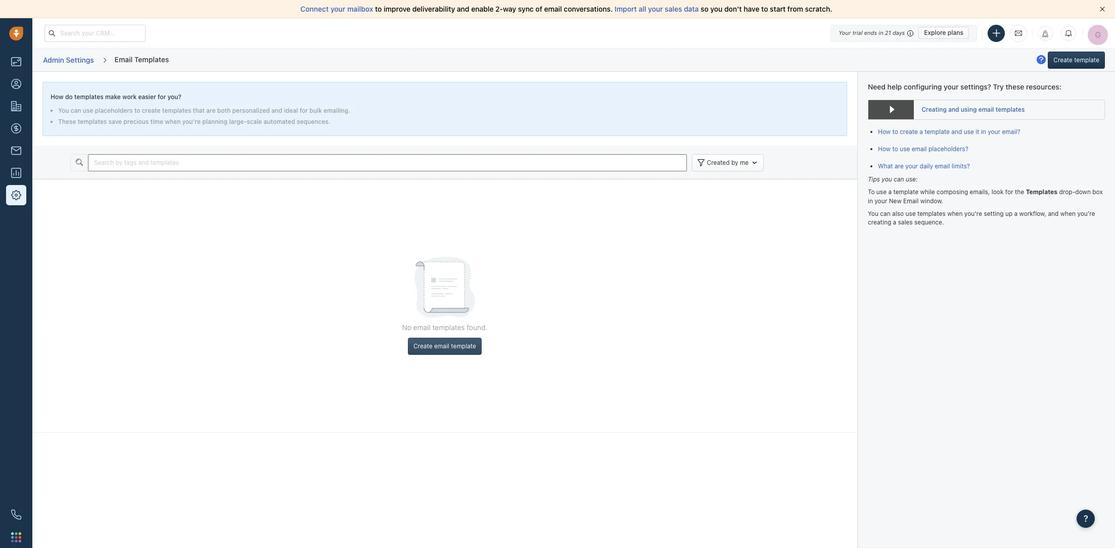 Task type: vqa. For each thing, say whether or not it's contained in the screenshot.
conditions. on the top
no



Task type: describe. For each thing, give the bounding box(es) containing it.
2 horizontal spatial you're
[[1078, 210, 1096, 218]]

21
[[886, 29, 892, 36]]

a down also
[[894, 219, 897, 226]]

look
[[992, 188, 1004, 196]]

0 horizontal spatial for
[[158, 93, 166, 101]]

Search your CRM... text field
[[45, 25, 146, 42]]

explore plans
[[925, 29, 964, 36]]

0 horizontal spatial you
[[711, 5, 723, 13]]

planning
[[202, 118, 228, 126]]

also
[[893, 210, 904, 218]]

admin settings link
[[42, 52, 94, 68]]

work
[[122, 93, 137, 101]]

1 vertical spatial you
[[882, 175, 893, 183]]

plans
[[948, 29, 964, 36]]

your left the mailbox
[[331, 5, 346, 13]]

a up the new
[[889, 188, 892, 196]]

use left it
[[964, 128, 975, 135]]

when inside you can use placeholders to create templates that are both personalized and ideal for bulk emailing. these templates save precious time when you're planning large-scale automated sequences.
[[165, 118, 181, 126]]

resources:
[[1027, 82, 1062, 91]]

for inside you can use placeholders to create templates that are both personalized and ideal for bulk emailing. these templates save precious time when you're planning large-scale automated sequences.
[[300, 107, 308, 114]]

that
[[193, 107, 205, 114]]

up
[[1006, 210, 1013, 218]]

creating and using email templates link
[[869, 99, 1106, 120]]

from
[[788, 5, 804, 13]]

found.
[[467, 323, 488, 332]]

you?
[[168, 93, 182, 101]]

try
[[994, 82, 1005, 91]]

drop-down box in your new email window.
[[869, 188, 1104, 205]]

use up what are your daily email limits? link
[[900, 145, 911, 153]]

precious
[[124, 118, 149, 126]]

sequence.
[[915, 219, 945, 226]]

email up what are your daily email limits? link
[[912, 145, 928, 153]]

phone element
[[6, 505, 26, 525]]

2-
[[496, 5, 503, 13]]

email templates
[[115, 55, 169, 64]]

these
[[1006, 82, 1025, 91]]

scratch.
[[806, 5, 833, 13]]

and left the enable
[[457, 5, 470, 13]]

tips you can use:
[[869, 175, 918, 183]]

0 vertical spatial sales
[[665, 5, 683, 13]]

new
[[890, 197, 902, 205]]

admin settings
[[43, 56, 94, 64]]

how to use email placeholders?
[[879, 145, 969, 153]]

to right the mailbox
[[375, 5, 382, 13]]

you can use placeholders to create templates that are both personalized and ideal for bulk emailing. these templates save precious time when you're planning large-scale automated sequences.
[[58, 107, 350, 126]]

tips
[[869, 175, 881, 183]]

mailbox
[[348, 5, 373, 13]]

create email template
[[414, 342, 476, 350]]

1 horizontal spatial when
[[948, 210, 963, 218]]

and up placeholders?
[[952, 128, 963, 135]]

how to use email placeholders? link
[[879, 145, 969, 153]]

save
[[109, 118, 122, 126]]

how do templates make work easier for you?
[[51, 93, 182, 101]]

deliverability
[[413, 5, 455, 13]]

can for use
[[71, 107, 81, 114]]

configuring
[[904, 82, 943, 91]]

you for you can use placeholders to create templates that are both personalized and ideal for bulk emailing. these templates save precious time when you're planning large-scale automated sequences.
[[58, 107, 69, 114]]

improve
[[384, 5, 411, 13]]

create for create email template
[[414, 342, 433, 350]]

need
[[869, 82, 886, 91]]

use:
[[906, 175, 918, 183]]

make
[[105, 93, 121, 101]]

to up what
[[893, 145, 899, 153]]

workflow,
[[1020, 210, 1047, 218]]

template inside button
[[451, 342, 476, 350]]

settings?
[[961, 82, 992, 91]]

to
[[869, 188, 875, 196]]

data
[[684, 5, 699, 13]]

creating
[[922, 106, 947, 113]]

no email templates found.
[[402, 323, 488, 332]]

how to create a template and use it in your email?
[[879, 128, 1021, 135]]

2 horizontal spatial when
[[1061, 210, 1076, 218]]

what are your daily email limits? link
[[879, 162, 971, 170]]

what are your daily email limits?
[[879, 162, 971, 170]]

enable
[[472, 5, 494, 13]]

by
[[732, 159, 739, 166]]

don't
[[725, 5, 742, 13]]

email right of
[[545, 5, 562, 13]]

what
[[879, 162, 894, 170]]

automated
[[264, 118, 295, 126]]

large-
[[229, 118, 247, 126]]

templates left save
[[78, 118, 107, 126]]

1 vertical spatial are
[[895, 162, 904, 170]]

time
[[151, 118, 163, 126]]

it
[[976, 128, 980, 135]]

have
[[744, 5, 760, 13]]

days
[[893, 29, 906, 36]]

0 horizontal spatial email
[[115, 55, 133, 64]]

connect your mailbox to improve deliverability and enable 2-way sync of email conversations. import all your sales data so you don't have to start from scratch.
[[301, 5, 833, 13]]

a right up
[[1015, 210, 1018, 218]]

to use a template while composing emails, look for the templates
[[869, 188, 1058, 196]]

your right "all"
[[649, 5, 663, 13]]

me
[[741, 159, 749, 166]]

email?
[[1003, 128, 1021, 135]]

template up the new
[[894, 188, 919, 196]]

connect
[[301, 5, 329, 13]]

you're inside you can use placeholders to create templates that are both personalized and ideal for bulk emailing. these templates save precious time when you're planning large-scale automated sequences.
[[182, 118, 201, 126]]

send email image
[[1016, 29, 1023, 37]]

close image
[[1101, 7, 1106, 12]]

templates up the email?
[[996, 106, 1026, 113]]



Task type: locate. For each thing, give the bounding box(es) containing it.
can left use:
[[894, 175, 905, 183]]

how for how do templates make work easier for you?
[[51, 93, 64, 101]]

freshworks switcher image
[[11, 533, 21, 543]]

import all your sales data link
[[615, 5, 701, 13]]

sequences.
[[297, 118, 331, 126]]

your trial ends in 21 days
[[839, 29, 906, 36]]

2 vertical spatial can
[[881, 210, 891, 218]]

your left the settings?
[[944, 82, 959, 91]]

creating and using email templates
[[922, 106, 1026, 113]]

template up placeholders?
[[925, 128, 950, 135]]

composing
[[937, 188, 969, 196]]

use
[[83, 107, 93, 114], [964, 128, 975, 135], [900, 145, 911, 153], [877, 188, 887, 196], [906, 210, 916, 218]]

0 horizontal spatial create
[[414, 342, 433, 350]]

0 vertical spatial templates
[[135, 55, 169, 64]]

your
[[839, 29, 851, 36]]

templates up easier
[[135, 55, 169, 64]]

bulk
[[310, 107, 322, 114]]

1 horizontal spatial create
[[900, 128, 919, 135]]

your right it
[[989, 128, 1001, 135]]

2 vertical spatial for
[[1006, 188, 1014, 196]]

hotspot (open by clicking or pressing space/enter) alert dialog
[[1036, 54, 1048, 67]]

2 vertical spatial in
[[869, 197, 874, 205]]

1 vertical spatial create
[[900, 128, 919, 135]]

email right the new
[[904, 197, 919, 205]]

are inside you can use placeholders to create templates that are both personalized and ideal for bulk emailing. these templates save precious time when you're planning large-scale automated sequences.
[[206, 107, 216, 114]]

sales down also
[[899, 219, 913, 226]]

in down to
[[869, 197, 874, 205]]

conversations.
[[564, 5, 613, 13]]

2 vertical spatial how
[[879, 145, 891, 153]]

to inside you can use placeholders to create templates that are both personalized and ideal for bulk emailing. these templates save precious time when you're planning large-scale automated sequences.
[[134, 107, 140, 114]]

your down to
[[875, 197, 888, 205]]

you're
[[182, 118, 201, 126], [965, 210, 983, 218], [1078, 210, 1096, 218]]

templates
[[135, 55, 169, 64], [1027, 188, 1058, 196]]

can inside you can also use templates when you're setting up a workflow, and when you're creating a sales sequence.
[[881, 210, 891, 218]]

way
[[503, 5, 517, 13]]

how
[[51, 93, 64, 101], [879, 128, 891, 135], [879, 145, 891, 153]]

use inside you can use placeholders to create templates that are both personalized and ideal for bulk emailing. these templates save precious time when you're planning large-scale automated sequences.
[[83, 107, 93, 114]]

1 horizontal spatial for
[[300, 107, 308, 114]]

limits?
[[952, 162, 971, 170]]

placeholders?
[[929, 145, 969, 153]]

1 vertical spatial can
[[894, 175, 905, 183]]

drop-
[[1060, 188, 1076, 196]]

can inside you can use placeholders to create templates that are both personalized and ideal for bulk emailing. these templates save precious time when you're planning large-scale automated sequences.
[[71, 107, 81, 114]]

in
[[879, 29, 884, 36], [982, 128, 987, 135], [869, 197, 874, 205]]

0 vertical spatial how
[[51, 93, 64, 101]]

email inside button
[[435, 342, 450, 350]]

and inside you can use placeholders to create templates that are both personalized and ideal for bulk emailing. these templates save precious time when you're planning large-scale automated sequences.
[[272, 107, 283, 114]]

1 horizontal spatial you're
[[965, 210, 983, 218]]

you right so
[[711, 5, 723, 13]]

email down no email templates found.
[[435, 342, 450, 350]]

a up the how to use email placeholders? link
[[920, 128, 924, 135]]

0 horizontal spatial you're
[[182, 118, 201, 126]]

your inside drop-down box in your new email window.
[[875, 197, 888, 205]]

settings
[[66, 56, 94, 64]]

email right no on the left of page
[[414, 323, 431, 332]]

templates up the create email template at the left of the page
[[433, 323, 465, 332]]

admin
[[43, 56, 64, 64]]

and left using
[[949, 106, 960, 113]]

create email template button
[[408, 338, 482, 355]]

template right hotspot (open by clicking or pressing space/enter) alert dialog
[[1075, 56, 1100, 63]]

1 vertical spatial you
[[869, 210, 879, 218]]

0 vertical spatial can
[[71, 107, 81, 114]]

personalized
[[232, 107, 270, 114]]

box
[[1093, 188, 1104, 196]]

templates down you?
[[162, 107, 191, 114]]

create
[[1054, 56, 1073, 63], [414, 342, 433, 350]]

explore
[[925, 29, 947, 36]]

create template button
[[1049, 51, 1106, 69]]

using
[[962, 106, 978, 113]]

are
[[206, 107, 216, 114], [895, 162, 904, 170]]

create for create template
[[1054, 56, 1073, 63]]

easier
[[138, 93, 156, 101]]

2 horizontal spatial in
[[982, 128, 987, 135]]

you for you can also use templates when you're setting up a workflow, and when you're creating a sales sequence.
[[869, 210, 879, 218]]

0 vertical spatial you
[[58, 107, 69, 114]]

your up use:
[[906, 162, 919, 170]]

when down the drop-
[[1061, 210, 1076, 218]]

1 vertical spatial how
[[879, 128, 891, 135]]

scale
[[247, 118, 262, 126]]

1 vertical spatial for
[[300, 107, 308, 114]]

emailing.
[[324, 107, 350, 114]]

can
[[71, 107, 81, 114], [894, 175, 905, 183], [881, 210, 891, 218]]

for
[[158, 93, 166, 101], [300, 107, 308, 114], [1006, 188, 1014, 196]]

0 horizontal spatial you
[[58, 107, 69, 114]]

you're down down
[[1078, 210, 1096, 218]]

and
[[457, 5, 470, 13], [949, 106, 960, 113], [272, 107, 283, 114], [952, 128, 963, 135], [1049, 210, 1059, 218]]

0 vertical spatial email
[[115, 55, 133, 64]]

1 horizontal spatial templates
[[1027, 188, 1058, 196]]

use inside you can also use templates when you're setting up a workflow, and when you're creating a sales sequence.
[[906, 210, 916, 218]]

templates inside you can also use templates when you're setting up a workflow, and when you're creating a sales sequence.
[[918, 210, 946, 218]]

in for drop-
[[869, 197, 874, 205]]

can up the these
[[71, 107, 81, 114]]

create up the how to use email placeholders? link
[[900, 128, 919, 135]]

create inside you can use placeholders to create templates that are both personalized and ideal for bulk emailing. these templates save precious time when you're planning large-scale automated sequences.
[[142, 107, 161, 114]]

1 horizontal spatial create
[[1054, 56, 1073, 63]]

when right time
[[165, 118, 181, 126]]

how to create a template and use it in your email? link
[[879, 128, 1021, 135]]

can for also
[[881, 210, 891, 218]]

you inside you can use placeholders to create templates that are both personalized and ideal for bulk emailing. these templates save precious time when you're planning large-scale automated sequences.
[[58, 107, 69, 114]]

of
[[536, 5, 543, 13]]

explore plans link
[[919, 27, 970, 39]]

2 horizontal spatial can
[[894, 175, 905, 183]]

and inside you can also use templates when you're setting up a workflow, and when you're creating a sales sequence.
[[1049, 210, 1059, 218]]

in for your
[[879, 29, 884, 36]]

ideal
[[284, 107, 298, 114]]

1 vertical spatial email
[[904, 197, 919, 205]]

ends
[[865, 29, 878, 36]]

1 horizontal spatial sales
[[899, 219, 913, 226]]

use right also
[[906, 210, 916, 218]]

you're down that
[[182, 118, 201, 126]]

your
[[331, 5, 346, 13], [649, 5, 663, 13], [944, 82, 959, 91], [989, 128, 1001, 135], [906, 162, 919, 170], [875, 197, 888, 205]]

what's new image
[[1043, 30, 1050, 37]]

sales inside you can also use templates when you're setting up a workflow, and when you're creating a sales sequence.
[[899, 219, 913, 226]]

create right hotspot (open by clicking or pressing space/enter) alert dialog
[[1054, 56, 1073, 63]]

1 horizontal spatial are
[[895, 162, 904, 170]]

are right what
[[895, 162, 904, 170]]

import
[[615, 5, 637, 13]]

Search by tags and templates text field
[[88, 154, 687, 171]]

0 vertical spatial create
[[142, 107, 161, 114]]

the
[[1016, 188, 1025, 196]]

are up planning
[[206, 107, 216, 114]]

connect your mailbox link
[[301, 5, 375, 13]]

template down found.
[[451, 342, 476, 350]]

0 horizontal spatial in
[[869, 197, 874, 205]]

0 vertical spatial in
[[879, 29, 884, 36]]

create inside 'button'
[[1054, 56, 1073, 63]]

0 horizontal spatial can
[[71, 107, 81, 114]]

do
[[65, 93, 73, 101]]

1 horizontal spatial can
[[881, 210, 891, 218]]

phone image
[[11, 510, 21, 520]]

1 horizontal spatial in
[[879, 29, 884, 36]]

start
[[771, 5, 786, 13]]

create
[[142, 107, 161, 114], [900, 128, 919, 135]]

to left start
[[762, 5, 769, 13]]

email
[[545, 5, 562, 13], [979, 106, 995, 113], [912, 145, 928, 153], [936, 162, 951, 170], [414, 323, 431, 332], [435, 342, 450, 350]]

1 horizontal spatial you
[[882, 175, 893, 183]]

for left bulk
[[300, 107, 308, 114]]

created by me
[[707, 159, 749, 166]]

sync
[[518, 5, 534, 13]]

you right tips
[[882, 175, 893, 183]]

0 vertical spatial you
[[711, 5, 723, 13]]

trial
[[853, 29, 863, 36]]

1 horizontal spatial email
[[904, 197, 919, 205]]

templates right the
[[1027, 188, 1058, 196]]

you're left setting
[[965, 210, 983, 218]]

2 horizontal spatial for
[[1006, 188, 1014, 196]]

all
[[639, 5, 647, 13]]

email inside drop-down box in your new email window.
[[904, 197, 919, 205]]

0 horizontal spatial create
[[142, 107, 161, 114]]

0 horizontal spatial sales
[[665, 5, 683, 13]]

you up creating
[[869, 210, 879, 218]]

0 vertical spatial create
[[1054, 56, 1073, 63]]

need help configuring your settings? try these resources:
[[869, 82, 1062, 91]]

use left placeholders
[[83, 107, 93, 114]]

email right using
[[979, 106, 995, 113]]

and right workflow,
[[1049, 210, 1059, 218]]

created
[[707, 159, 730, 166]]

1 horizontal spatial you
[[869, 210, 879, 218]]

1 vertical spatial templates
[[1027, 188, 1058, 196]]

in left 21
[[879, 29, 884, 36]]

setting
[[985, 210, 1004, 218]]

no
[[402, 323, 412, 332]]

you can also use templates when you're setting up a workflow, and when you're creating a sales sequence.
[[869, 210, 1096, 226]]

create up time
[[142, 107, 161, 114]]

how for how to use email placeholders?
[[879, 145, 891, 153]]

a
[[920, 128, 924, 135], [889, 188, 892, 196], [1015, 210, 1018, 218], [894, 219, 897, 226]]

in right it
[[982, 128, 987, 135]]

you
[[711, 5, 723, 13], [882, 175, 893, 183]]

1 vertical spatial create
[[414, 342, 433, 350]]

creating
[[869, 219, 892, 226]]

templates right do
[[74, 93, 104, 101]]

to up how to use email placeholders?
[[893, 128, 899, 135]]

0 vertical spatial for
[[158, 93, 166, 101]]

emails,
[[971, 188, 991, 196]]

create inside button
[[414, 342, 433, 350]]

create down no email templates found.
[[414, 342, 433, 350]]

email right daily
[[936, 162, 951, 170]]

these
[[58, 118, 76, 126]]

1 vertical spatial sales
[[899, 219, 913, 226]]

and up automated
[[272, 107, 283, 114]]

how for how to create a template and use it in your email?
[[879, 128, 891, 135]]

for left you?
[[158, 93, 166, 101]]

0 vertical spatial are
[[206, 107, 216, 114]]

can up creating
[[881, 210, 891, 218]]

0 horizontal spatial templates
[[135, 55, 169, 64]]

for left the
[[1006, 188, 1014, 196]]

template inside 'button'
[[1075, 56, 1100, 63]]

0 horizontal spatial are
[[206, 107, 216, 114]]

email up 'work'
[[115, 55, 133, 64]]

0 horizontal spatial when
[[165, 118, 181, 126]]

you up the these
[[58, 107, 69, 114]]

so
[[701, 5, 709, 13]]

use right to
[[877, 188, 887, 196]]

sales left data
[[665, 5, 683, 13]]

1 vertical spatial in
[[982, 128, 987, 135]]

to up precious
[[134, 107, 140, 114]]

in inside drop-down box in your new email window.
[[869, 197, 874, 205]]

you inside you can also use templates when you're setting up a workflow, and when you're creating a sales sequence.
[[869, 210, 879, 218]]

templates up "sequence."
[[918, 210, 946, 218]]

when down "composing"
[[948, 210, 963, 218]]

help
[[888, 82, 903, 91]]



